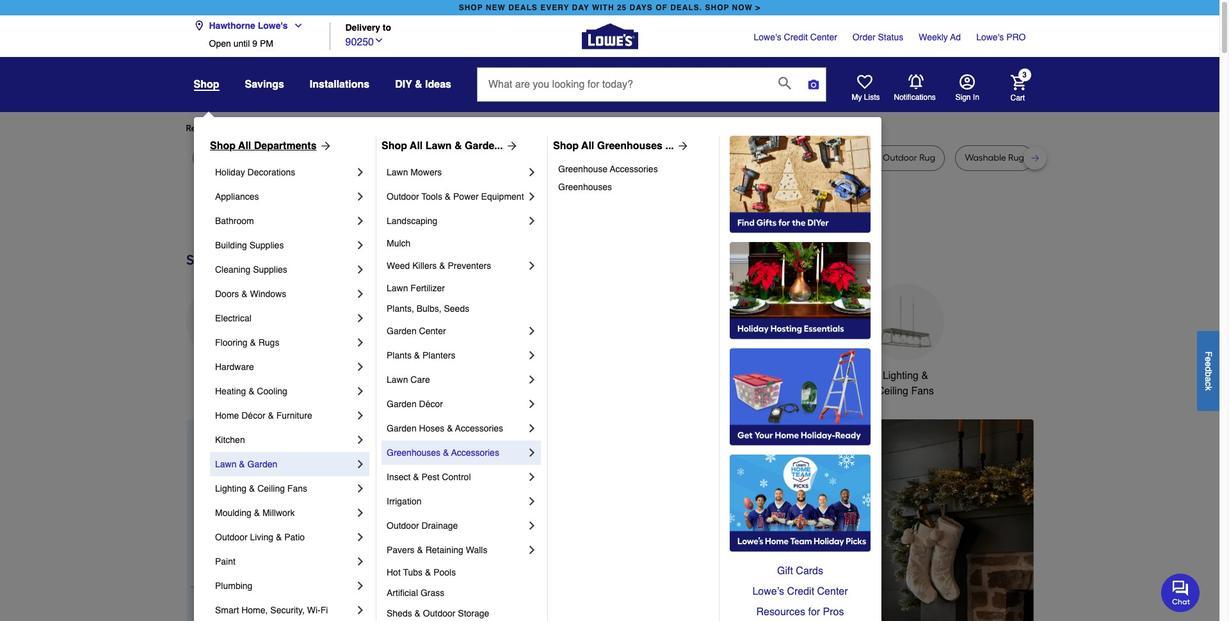 Task type: vqa. For each thing, say whether or not it's contained in the screenshot.
My
yes



Task type: locate. For each thing, give the bounding box(es) containing it.
garden down garden décor
[[387, 423, 417, 433]]

grass
[[421, 588, 445, 598]]

for up the departments
[[289, 123, 301, 134]]

supplies for cleaning supplies
[[253, 264, 287, 275]]

center left order
[[811, 32, 837, 42]]

weed killers & preventers link
[[387, 254, 526, 278]]

c
[[1204, 381, 1214, 386]]

order status
[[853, 32, 904, 42]]

1 horizontal spatial all
[[410, 140, 423, 152]]

lowe's left pro
[[977, 32, 1004, 42]]

open
[[209, 38, 231, 49]]

building supplies
[[215, 240, 284, 250]]

allen for allen and roth rug
[[637, 152, 657, 163]]

1 shop from the left
[[210, 140, 236, 152]]

lawn for lawn fertilizer
[[387, 283, 408, 293]]

doors & windows link
[[215, 282, 354, 306]]

chevron right image for irrigation
[[526, 495, 538, 508]]

1 washable from the left
[[744, 152, 786, 163]]

lowe's wishes you and your family a happy hanukkah. image
[[186, 204, 1034, 236]]

0 vertical spatial smart
[[780, 370, 807, 382]]

roth for rug
[[678, 152, 697, 163]]

faucets
[[517, 370, 553, 382]]

chevron right image
[[526, 190, 538, 203], [526, 215, 538, 227], [354, 263, 367, 276], [526, 325, 538, 337], [354, 336, 367, 349], [526, 349, 538, 362], [526, 398, 538, 410], [526, 422, 538, 435], [354, 458, 367, 471], [526, 471, 538, 483], [526, 495, 538, 508], [354, 531, 367, 544], [526, 544, 538, 556], [354, 579, 367, 592]]

smart inside smart home "button"
[[780, 370, 807, 382]]

installations button
[[310, 73, 370, 96]]

2 vertical spatial center
[[817, 586, 848, 597]]

1 vertical spatial ceiling
[[258, 483, 285, 494]]

1 horizontal spatial area
[[570, 152, 590, 163]]

shop for shop all greenhouses ...
[[553, 140, 579, 152]]

1 vertical spatial arrow right image
[[1010, 531, 1023, 544]]

garden down lawn care
[[387, 399, 417, 409]]

garden for garden décor
[[387, 399, 417, 409]]

allen up greenhouses "link" on the top of the page
[[637, 152, 657, 163]]

2 all from the left
[[410, 140, 423, 152]]

shop for shop all lawn & garde...
[[382, 140, 407, 152]]

accessories up control
[[451, 448, 499, 458]]

8 rug from the left
[[920, 152, 936, 163]]

1 e from the top
[[1204, 357, 1214, 362]]

0 horizontal spatial you
[[303, 123, 318, 134]]

you
[[303, 123, 318, 134], [416, 123, 431, 134]]

0 vertical spatial home
[[810, 370, 837, 382]]

0 horizontal spatial smart
[[215, 605, 239, 615]]

0 horizontal spatial arrow right image
[[317, 140, 332, 152]]

location image
[[194, 20, 204, 31]]

chevron right image for moulding & millwork
[[354, 506, 367, 519]]

1 vertical spatial center
[[419, 326, 446, 336]]

center up the pros
[[817, 586, 848, 597]]

1 horizontal spatial and
[[659, 152, 676, 163]]

all for greenhouses
[[581, 140, 594, 152]]

0 horizontal spatial allen
[[509, 152, 529, 163]]

accessories up greenhouses "link" on the top of the page
[[610, 164, 658, 174]]

2 rug from the left
[[264, 152, 280, 163]]

2 roth from the left
[[678, 152, 697, 163]]

0 vertical spatial greenhouses
[[597, 140, 663, 152]]

kitchen up lawn & garden at the bottom of the page
[[215, 435, 245, 445]]

2 and from the left
[[659, 152, 676, 163]]

shop
[[459, 3, 483, 12], [705, 3, 730, 12]]

garden décor
[[387, 399, 443, 409]]

all down recommended searches for you
[[238, 140, 251, 152]]

0 vertical spatial decorations
[[248, 167, 295, 177]]

lowe's pro link
[[977, 31, 1026, 44]]

0 vertical spatial appliances
[[215, 191, 259, 202]]

supplies up "windows"
[[253, 264, 287, 275]]

1 allen from the left
[[509, 152, 529, 163]]

lawn up the moulding
[[215, 459, 237, 469]]

smart
[[780, 370, 807, 382], [215, 605, 239, 615]]

1 horizontal spatial kitchen
[[480, 370, 514, 382]]

greenhouses link
[[558, 178, 710, 196]]

& inside 'link'
[[276, 532, 282, 542]]

chevron right image for plants & planters
[[526, 349, 538, 362]]

e up b
[[1204, 362, 1214, 366]]

savings button
[[245, 73, 284, 96]]

2 horizontal spatial all
[[581, 140, 594, 152]]

décor for departments
[[242, 410, 265, 421]]

accessories up greenhouses & accessories link
[[455, 423, 503, 433]]

décor down heating & cooling at bottom
[[242, 410, 265, 421]]

0 horizontal spatial kitchen
[[215, 435, 245, 445]]

greenhouses & accessories
[[387, 448, 499, 458]]

1 horizontal spatial lighting
[[883, 370, 919, 382]]

chevron right image for lawn care
[[526, 373, 538, 386]]

0 vertical spatial fans
[[911, 385, 934, 397]]

arrow right image up greenhouse accessories link
[[674, 140, 689, 152]]

supplies for building supplies
[[250, 240, 284, 250]]

1 roth from the left
[[550, 152, 568, 163]]

decorations for christmas
[[392, 385, 446, 397]]

you up shop all lawn & garde...
[[416, 123, 431, 134]]

recommended searches for you
[[186, 123, 318, 134]]

bathroom button
[[673, 284, 749, 384]]

you for more suggestions for you
[[416, 123, 431, 134]]

my
[[852, 93, 862, 102]]

roth up greenhouses "link" on the top of the page
[[678, 152, 697, 163]]

2 vertical spatial greenhouses
[[387, 448, 441, 458]]

1 vertical spatial lighting
[[215, 483, 247, 494]]

chevron right image for electrical
[[354, 312, 367, 325]]

garden hoses & accessories
[[387, 423, 503, 433]]

lawn for lawn care
[[387, 375, 408, 385]]

lawn for lawn mowers
[[387, 167, 408, 177]]

my lists
[[852, 93, 880, 102]]

1 and from the left
[[531, 152, 547, 163]]

status
[[878, 32, 904, 42]]

1 horizontal spatial decorations
[[392, 385, 446, 397]]

for left the pros
[[808, 606, 820, 618]]

1 horizontal spatial lowe's
[[754, 32, 782, 42]]

decorations inside button
[[392, 385, 446, 397]]

appliances up heating
[[199, 370, 249, 382]]

appliances down holiday
[[215, 191, 259, 202]]

appliances button
[[186, 284, 263, 384]]

lighting
[[883, 370, 919, 382], [215, 483, 247, 494]]

chevron right image for paint
[[354, 555, 367, 568]]

0 horizontal spatial home
[[215, 410, 239, 421]]

all up the greenhouse
[[581, 140, 594, 152]]

washable for washable rug
[[965, 152, 1006, 163]]

0 vertical spatial ceiling
[[877, 385, 909, 397]]

chevron right image for smart home, security, wi-fi
[[354, 604, 367, 617]]

and
[[531, 152, 547, 163], [659, 152, 676, 163]]

credit for lowe's
[[787, 586, 815, 597]]

plumbing link
[[215, 574, 354, 598]]

0 horizontal spatial all
[[238, 140, 251, 152]]

1 arrow right image from the left
[[317, 140, 332, 152]]

moulding & millwork link
[[215, 501, 354, 525]]

0 vertical spatial lighting
[[883, 370, 919, 382]]

1 horizontal spatial shop
[[382, 140, 407, 152]]

2 you from the left
[[416, 123, 431, 134]]

washable for washable area rug
[[744, 152, 786, 163]]

now
[[732, 3, 753, 12]]

1 horizontal spatial lighting & ceiling fans
[[877, 370, 934, 397]]

cleaning supplies link
[[215, 257, 354, 282]]

0 vertical spatial supplies
[[250, 240, 284, 250]]

1 horizontal spatial décor
[[419, 399, 443, 409]]

1 vertical spatial credit
[[787, 586, 815, 597]]

decorations down rug rug
[[248, 167, 295, 177]]

diy
[[395, 79, 412, 90]]

chevron right image for bathroom
[[354, 215, 367, 227]]

washable rug
[[965, 152, 1025, 163]]

chevron right image for outdoor drainage
[[526, 519, 538, 532]]

allen up the equipment
[[509, 152, 529, 163]]

0 horizontal spatial shop
[[459, 3, 483, 12]]

1 horizontal spatial smart
[[780, 370, 807, 382]]

None search field
[[477, 67, 827, 114]]

chevron right image for appliances
[[354, 190, 367, 203]]

you left more
[[303, 123, 318, 134]]

sheds
[[387, 608, 412, 619]]

2 washable from the left
[[965, 152, 1006, 163]]

hoses
[[419, 423, 445, 433]]

1 area from the left
[[327, 152, 346, 163]]

lawn mowers link
[[387, 160, 526, 184]]

center down bulbs,
[[419, 326, 446, 336]]

chevron right image for doors & windows
[[354, 287, 367, 300]]

chevron right image for hardware
[[354, 360, 367, 373]]

lowe's down > at the top right
[[754, 32, 782, 42]]

credit up search icon
[[784, 32, 808, 42]]

shop left now
[[705, 3, 730, 12]]

1 vertical spatial kitchen
[[215, 435, 245, 445]]

outdoor inside "link"
[[423, 608, 456, 619]]

1 vertical spatial supplies
[[253, 264, 287, 275]]

décor
[[419, 399, 443, 409], [242, 410, 265, 421]]

plants,
[[387, 304, 414, 314]]

1 vertical spatial bathroom
[[689, 370, 733, 382]]

greenhouses inside "link"
[[558, 182, 612, 192]]

irrigation link
[[387, 489, 526, 514]]

irrigation
[[387, 496, 422, 506]]

0 horizontal spatial lowe's
[[258, 20, 288, 31]]

d
[[1204, 366, 1214, 371]]

0 horizontal spatial decorations
[[248, 167, 295, 177]]

smart for smart home
[[780, 370, 807, 382]]

shop 25 days of deals by category image
[[186, 249, 1034, 271]]

1 horizontal spatial arrow right image
[[674, 140, 689, 152]]

outdoor down 'grass'
[[423, 608, 456, 619]]

christmas
[[396, 370, 442, 382]]

2 allen from the left
[[637, 152, 657, 163]]

lawn left 'care'
[[387, 375, 408, 385]]

tools
[[422, 191, 442, 202]]

1 vertical spatial greenhouses
[[558, 182, 612, 192]]

1 horizontal spatial you
[[416, 123, 431, 134]]

credit up resources for pros link
[[787, 586, 815, 597]]

greenhouses down the greenhouse
[[558, 182, 612, 192]]

fans
[[911, 385, 934, 397], [287, 483, 307, 494]]

cleaning
[[215, 264, 251, 275]]

chevron down image
[[374, 35, 384, 45]]

garden down plants,
[[387, 326, 417, 336]]

0 horizontal spatial lighting & ceiling fans
[[215, 483, 307, 494]]

chevron right image for plumbing
[[354, 579, 367, 592]]

lawn for lawn & garden
[[215, 459, 237, 469]]

1 vertical spatial décor
[[242, 410, 265, 421]]

lowe's up 'pm'
[[258, 20, 288, 31]]

1 horizontal spatial for
[[403, 123, 414, 134]]

center for lowe's credit center
[[817, 586, 848, 597]]

kitchen left faucets on the bottom left
[[480, 370, 514, 382]]

arrow right image down more
[[317, 140, 332, 152]]

indoor
[[855, 152, 881, 163]]

moulding
[[215, 508, 252, 518]]

chevron right image for cleaning supplies
[[354, 263, 367, 276]]

arrow right image inside the shop all greenhouses ... link
[[674, 140, 689, 152]]

area
[[327, 152, 346, 163], [570, 152, 590, 163], [788, 152, 807, 163]]

3 shop from the left
[[553, 140, 579, 152]]

find gifts for the diyer. image
[[730, 136, 871, 233]]

kitchen inside button
[[480, 370, 514, 382]]

smart home button
[[770, 284, 847, 384]]

all for lawn
[[410, 140, 423, 152]]

shop down more suggestions for you link
[[382, 140, 407, 152]]

3 all from the left
[[581, 140, 594, 152]]

appliances inside button
[[199, 370, 249, 382]]

2 arrow right image from the left
[[674, 140, 689, 152]]

0 horizontal spatial for
[[289, 123, 301, 134]]

shop for shop all departments
[[210, 140, 236, 152]]

decorations for holiday
[[248, 167, 295, 177]]

0 vertical spatial lighting & ceiling fans
[[877, 370, 934, 397]]

0 vertical spatial décor
[[419, 399, 443, 409]]

retaining
[[426, 545, 463, 555]]

5x8
[[220, 152, 234, 163]]

0 horizontal spatial washable
[[744, 152, 786, 163]]

cards
[[796, 565, 823, 577]]

lawn down furniture
[[387, 167, 408, 177]]

arrow right image
[[503, 140, 518, 152], [1010, 531, 1023, 544]]

2 horizontal spatial lowe's
[[977, 32, 1004, 42]]

credit
[[784, 32, 808, 42], [787, 586, 815, 597]]

camera image
[[807, 78, 820, 91]]

0 horizontal spatial décor
[[242, 410, 265, 421]]

e
[[1204, 357, 1214, 362], [1204, 362, 1214, 366]]

smart inside "smart home, security, wi-fi" link
[[215, 605, 239, 615]]

1 horizontal spatial roth
[[678, 152, 697, 163]]

garden décor link
[[387, 392, 526, 416]]

1 horizontal spatial bathroom
[[689, 370, 733, 382]]

hawthorne lowe's button
[[194, 13, 308, 38]]

outdoor inside 'link'
[[215, 532, 248, 542]]

0 horizontal spatial area
[[327, 152, 346, 163]]

2 shop from the left
[[382, 140, 407, 152]]

9 rug from the left
[[1009, 152, 1025, 163]]

lowe's
[[753, 586, 784, 597]]

0 vertical spatial center
[[811, 32, 837, 42]]

accessories
[[610, 164, 658, 174], [455, 423, 503, 433], [451, 448, 499, 458]]

1 horizontal spatial home
[[810, 370, 837, 382]]

pro
[[1007, 32, 1026, 42]]

shop left new
[[459, 3, 483, 12]]

chevron right image
[[354, 166, 367, 179], [526, 166, 538, 179], [354, 190, 367, 203], [354, 215, 367, 227], [354, 239, 367, 252], [526, 259, 538, 272], [354, 287, 367, 300], [354, 312, 367, 325], [354, 360, 367, 373], [526, 373, 538, 386], [354, 385, 367, 398], [354, 409, 367, 422], [354, 433, 367, 446], [526, 446, 538, 459], [354, 482, 367, 495], [354, 506, 367, 519], [526, 519, 538, 532], [354, 555, 367, 568], [354, 604, 367, 617]]

2 horizontal spatial for
[[808, 606, 820, 618]]

open until 9 pm
[[209, 38, 273, 49]]

outdoor up landscaping
[[387, 191, 419, 202]]

2 horizontal spatial area
[[788, 152, 807, 163]]

bathroom inside button
[[689, 370, 733, 382]]

lawn care
[[387, 375, 430, 385]]

resources for pros link
[[730, 602, 871, 621]]

1 horizontal spatial fans
[[911, 385, 934, 397]]

shop up the allen and roth area rug
[[553, 140, 579, 152]]

1 horizontal spatial shop
[[705, 3, 730, 12]]

1 vertical spatial smart
[[215, 605, 239, 615]]

scroll to item #3 image
[[720, 619, 753, 621]]

arrow left image
[[424, 531, 437, 544]]

greenhouses up insect
[[387, 448, 441, 458]]

shop all greenhouses ... link
[[553, 138, 689, 154]]

chevron right image for garden hoses & accessories
[[526, 422, 538, 435]]

lowe's home improvement logo image
[[582, 8, 638, 64]]

outdoor down the moulding
[[215, 532, 248, 542]]

heating & cooling link
[[215, 379, 354, 403]]

roth up the greenhouse
[[550, 152, 568, 163]]

diy & ideas
[[395, 79, 451, 90]]

gift cards
[[777, 565, 823, 577]]

lowe's credit center link
[[730, 581, 871, 602]]

décor down christmas decorations
[[419, 399, 443, 409]]

0 horizontal spatial ceiling
[[258, 483, 285, 494]]

0 horizontal spatial shop
[[210, 140, 236, 152]]

all
[[238, 140, 251, 152], [410, 140, 423, 152], [581, 140, 594, 152]]

shop up 5x8
[[210, 140, 236, 152]]

chevron right image for lawn & garden
[[354, 458, 367, 471]]

my lists link
[[852, 74, 880, 102]]

bathroom link
[[215, 209, 354, 233]]

1 horizontal spatial allen
[[637, 152, 657, 163]]

supplies up cleaning supplies
[[250, 240, 284, 250]]

1 vertical spatial lighting & ceiling fans
[[215, 483, 307, 494]]

1 horizontal spatial ceiling
[[877, 385, 909, 397]]

0 vertical spatial credit
[[784, 32, 808, 42]]

0 horizontal spatial bathroom
[[215, 216, 254, 226]]

arrow right image inside shop all departments link
[[317, 140, 332, 152]]

garden center
[[387, 326, 446, 336]]

holiday decorations
[[215, 167, 295, 177]]

chevron right image for outdoor living & patio
[[354, 531, 367, 544]]

all up furniture
[[410, 140, 423, 152]]

christmas decorations
[[392, 370, 446, 397]]

outdoor down the irrigation
[[387, 521, 419, 531]]

1 vertical spatial appliances
[[199, 370, 249, 382]]

2 horizontal spatial shop
[[553, 140, 579, 152]]

0 vertical spatial kitchen
[[480, 370, 514, 382]]

1 horizontal spatial washable
[[965, 152, 1006, 163]]

0 vertical spatial arrow right image
[[503, 140, 518, 152]]

pros
[[823, 606, 844, 618]]

home inside "button"
[[810, 370, 837, 382]]

e up "d"
[[1204, 357, 1214, 362]]

lowe's credit center link
[[754, 31, 837, 44]]

center for lowe's credit center
[[811, 32, 837, 42]]

décor for lawn
[[419, 399, 443, 409]]

decorations down 'care'
[[392, 385, 446, 397]]

artificial
[[387, 588, 418, 598]]

hot tubs & pools
[[387, 567, 456, 578]]

deals
[[509, 3, 538, 12]]

living
[[250, 532, 273, 542]]

for up furniture
[[403, 123, 414, 134]]

1 vertical spatial decorations
[[392, 385, 446, 397]]

0 horizontal spatial and
[[531, 152, 547, 163]]

1 all from the left
[[238, 140, 251, 152]]

1 vertical spatial fans
[[287, 483, 307, 494]]

plumbing
[[215, 581, 253, 591]]

day
[[572, 3, 590, 12]]

6 rug from the left
[[699, 152, 715, 163]]

christmas decorations button
[[381, 284, 457, 399]]

1 you from the left
[[303, 123, 318, 134]]

0 horizontal spatial roth
[[550, 152, 568, 163]]

greenhouses up greenhouse accessories link
[[597, 140, 663, 152]]

sign in button
[[956, 74, 980, 102]]

weed
[[387, 261, 410, 271]]

chevron right image for home décor & furniture
[[354, 409, 367, 422]]

allen for allen and roth area rug
[[509, 152, 529, 163]]

0 horizontal spatial arrow right image
[[503, 140, 518, 152]]

more suggestions for you link
[[328, 122, 442, 135]]

lawn up plants,
[[387, 283, 408, 293]]

arrow right image
[[317, 140, 332, 152], [674, 140, 689, 152]]



Task type: describe. For each thing, give the bounding box(es) containing it.
control
[[442, 472, 471, 482]]

hot
[[387, 567, 401, 578]]

resources
[[757, 606, 806, 618]]

arrow right image for shop all departments
[[317, 140, 332, 152]]

ad
[[950, 32, 961, 42]]

paint
[[215, 556, 236, 567]]

chevron right image for weed killers & preventers
[[526, 259, 538, 272]]

windows
[[250, 289, 286, 299]]

kitchen for kitchen faucets
[[480, 370, 514, 382]]

shop all greenhouses ...
[[553, 140, 674, 152]]

lowe's home improvement cart image
[[1011, 75, 1026, 90]]

shop new deals every day with 25 days of deals. shop now >
[[459, 3, 761, 12]]

chevron right image for garden center
[[526, 325, 538, 337]]

furniture
[[276, 410, 312, 421]]

moulding & millwork
[[215, 508, 295, 518]]

for for searches
[[289, 123, 301, 134]]

weekly ad
[[919, 32, 961, 42]]

25
[[617, 3, 627, 12]]

ceiling inside lighting & ceiling fans link
[[258, 483, 285, 494]]

garden down kitchen link
[[248, 459, 277, 469]]

cooling
[[257, 386, 287, 396]]

1 shop from the left
[[459, 3, 483, 12]]

shop all departments link
[[210, 138, 332, 154]]

every
[[541, 3, 569, 12]]

hardware
[[215, 362, 254, 372]]

credit for lowe's
[[784, 32, 808, 42]]

doors & windows
[[215, 289, 286, 299]]

killers
[[412, 261, 437, 271]]

kitchen faucets button
[[478, 284, 555, 384]]

cleaning supplies
[[215, 264, 287, 275]]

3 rug from the left
[[282, 152, 298, 163]]

smart home, security, wi-fi
[[215, 605, 328, 615]]

arrow right image inside the "shop all lawn & garde..." link
[[503, 140, 518, 152]]

get your home holiday-ready. image
[[730, 348, 871, 446]]

planters
[[423, 350, 456, 360]]

2 area from the left
[[570, 152, 590, 163]]

outdoor for outdoor living & patio
[[215, 532, 248, 542]]

searches
[[250, 123, 287, 134]]

1 vertical spatial home
[[215, 410, 239, 421]]

lighting & ceiling fans button
[[867, 284, 944, 399]]

landscaping
[[387, 216, 438, 226]]

3
[[1023, 71, 1027, 80]]

pavers & retaining walls link
[[387, 538, 526, 562]]

holiday hosting essentials. image
[[730, 242, 871, 339]]

of
[[656, 3, 668, 12]]

shop all lawn & garde...
[[382, 140, 503, 152]]

smart for smart home, security, wi-fi
[[215, 605, 239, 615]]

0 vertical spatial bathroom
[[215, 216, 254, 226]]

greenhouses for greenhouses
[[558, 182, 612, 192]]

heating & cooling
[[215, 386, 287, 396]]

rugs
[[258, 337, 279, 348]]

chevron right image for kitchen
[[354, 433, 367, 446]]

1 vertical spatial accessories
[[455, 423, 503, 433]]

doors
[[215, 289, 239, 299]]

0 vertical spatial accessories
[[610, 164, 658, 174]]

lowe's home improvement lists image
[[857, 74, 872, 90]]

lowe's for lowe's pro
[[977, 32, 1004, 42]]

chevron down image
[[288, 20, 303, 31]]

holiday decorations link
[[215, 160, 354, 184]]

chevron right image for pavers & retaining walls
[[526, 544, 538, 556]]

& inside lighting & ceiling fans
[[922, 370, 928, 382]]

all for departments
[[238, 140, 251, 152]]

outdoor living & patio link
[[215, 525, 354, 549]]

mulch link
[[387, 233, 538, 254]]

and for allen and roth rug
[[659, 152, 676, 163]]

and for allen and roth area rug
[[531, 152, 547, 163]]

shop new deals every day with 25 days of deals. shop now > link
[[456, 0, 763, 15]]

fans inside button
[[911, 385, 934, 397]]

sign
[[956, 93, 971, 102]]

outdoor living & patio
[[215, 532, 305, 542]]

chevron right image for holiday decorations
[[354, 166, 367, 179]]

...
[[666, 140, 674, 152]]

washable area rug
[[744, 152, 825, 163]]

lawn & garden link
[[215, 452, 354, 476]]

ceiling inside lighting & ceiling fans
[[877, 385, 909, 397]]

chevron right image for flooring & rugs
[[354, 336, 367, 349]]

mowers
[[411, 167, 442, 177]]

garden hoses & accessories link
[[387, 416, 526, 441]]

cart
[[1011, 93, 1025, 102]]

lighting & ceiling fans inside button
[[877, 370, 934, 397]]

5 rug from the left
[[592, 152, 608, 163]]

lowe's pro
[[977, 32, 1026, 42]]

lists
[[864, 93, 880, 102]]

chevron right image for lawn mowers
[[526, 166, 538, 179]]

notifications
[[894, 93, 936, 102]]

recommended searches for you heading
[[186, 122, 1034, 135]]

chevron right image for building supplies
[[354, 239, 367, 252]]

lowe's home team holiday picks. image
[[730, 455, 871, 552]]

suggestions
[[351, 123, 401, 134]]

mulch
[[387, 238, 411, 248]]

chevron right image for heating & cooling
[[354, 385, 367, 398]]

greenhouses for greenhouses & accessories
[[387, 448, 441, 458]]

2 e from the top
[[1204, 362, 1214, 366]]

2 vertical spatial accessories
[[451, 448, 499, 458]]

you for recommended searches for you
[[303, 123, 318, 134]]

9
[[252, 38, 257, 49]]

order
[[853, 32, 876, 42]]

outdoor tools & power equipment
[[387, 191, 524, 202]]

chevron right image for garden décor
[[526, 398, 538, 410]]

garden for garden center
[[387, 326, 417, 336]]

allen and roth area rug
[[509, 152, 608, 163]]

order status link
[[853, 31, 904, 44]]

roth for area
[[550, 152, 568, 163]]

lowe's credit center
[[754, 32, 837, 42]]

lowe's inside button
[[258, 20, 288, 31]]

chevron right image for lighting & ceiling fans
[[354, 482, 367, 495]]

lighting & ceiling fans link
[[215, 476, 354, 501]]

lawn mowers
[[387, 167, 442, 177]]

3 area from the left
[[788, 152, 807, 163]]

for for suggestions
[[403, 123, 414, 134]]

patio
[[284, 532, 305, 542]]

fertilizer
[[411, 283, 445, 293]]

outdoor for outdoor tools & power equipment
[[387, 191, 419, 202]]

preventers
[[448, 261, 491, 271]]

in
[[973, 93, 980, 102]]

outdoor for outdoor drainage
[[387, 521, 419, 531]]

home décor & furniture link
[[215, 403, 354, 428]]

electrical link
[[215, 306, 354, 330]]

plants & planters link
[[387, 343, 526, 368]]

Search Query text field
[[478, 68, 768, 101]]

greenhouses & accessories link
[[387, 441, 526, 465]]

lowe's for lowe's credit center
[[754, 32, 782, 42]]

lighting inside lighting & ceiling fans
[[883, 370, 919, 382]]

garden for garden hoses & accessories
[[387, 423, 417, 433]]

lowe's home improvement account image
[[959, 74, 975, 90]]

kitchen for kitchen
[[215, 435, 245, 445]]

furniture
[[394, 152, 430, 163]]

1 rug from the left
[[202, 152, 218, 163]]

tubs
[[403, 567, 423, 578]]

installations
[[310, 79, 370, 90]]

deals.
[[670, 3, 703, 12]]

2 shop from the left
[[705, 3, 730, 12]]

insect & pest control link
[[387, 465, 526, 489]]

days
[[630, 3, 653, 12]]

arrow right image for shop all greenhouses ...
[[674, 140, 689, 152]]

chevron right image for landscaping
[[526, 215, 538, 227]]

lawn up 'mowers'
[[426, 140, 452, 152]]

7 rug from the left
[[809, 152, 825, 163]]

rug rug
[[264, 152, 298, 163]]

>
[[756, 3, 761, 12]]

appliances link
[[215, 184, 354, 209]]

chevron right image for insect & pest control
[[526, 471, 538, 483]]

smart home, security, wi-fi link
[[215, 598, 354, 621]]

0 horizontal spatial lighting
[[215, 483, 247, 494]]

hawthorne lowe's
[[209, 20, 288, 31]]

chevron right image for outdoor tools & power equipment
[[526, 190, 538, 203]]

departments
[[254, 140, 317, 152]]

chat invite button image
[[1162, 573, 1201, 612]]

4 rug from the left
[[349, 152, 365, 163]]

lawn fertilizer
[[387, 283, 445, 293]]

pest
[[422, 472, 440, 482]]

chevron right image for greenhouses & accessories
[[526, 446, 538, 459]]

50 percent off all artificial christmas trees, holiday lights and more. image
[[413, 419, 1034, 621]]

seeds
[[444, 304, 469, 314]]

search image
[[779, 77, 791, 90]]

home décor & furniture
[[215, 410, 312, 421]]

0 horizontal spatial fans
[[287, 483, 307, 494]]

1 horizontal spatial arrow right image
[[1010, 531, 1023, 544]]

plants & planters
[[387, 350, 456, 360]]

insect & pest control
[[387, 472, 471, 482]]

lowe's home improvement notification center image
[[908, 74, 924, 90]]

lowe's credit center
[[753, 586, 848, 597]]

savings
[[245, 79, 284, 90]]

heating
[[215, 386, 246, 396]]

resources for pros
[[757, 606, 844, 618]]

to
[[383, 23, 391, 33]]

allen and roth rug
[[637, 152, 715, 163]]

25 days of deals. don't miss deals every day. same-day delivery on in-stock orders placed by 2 p m. image
[[186, 419, 393, 621]]



